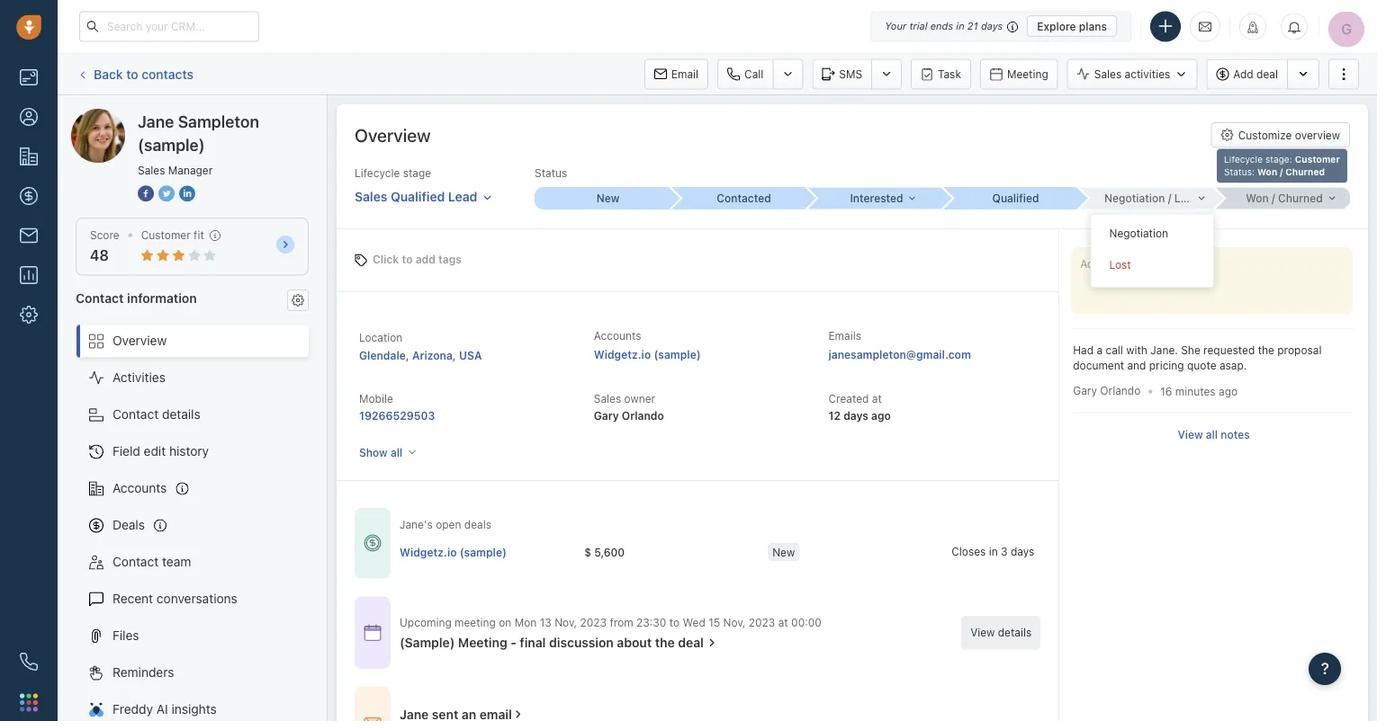 Task type: describe. For each thing, give the bounding box(es) containing it.
janesampleton@gmail.com link
[[829, 346, 971, 364]]

0 vertical spatial overview
[[355, 124, 431, 145]]

negotiation for negotiation / lost
[[1105, 192, 1165, 205]]

to for back
[[126, 66, 138, 81]]

0 vertical spatial orlando
[[1100, 385, 1141, 397]]

had a call with jane. she requested the proposal document and pricing quote asap.
[[1073, 344, 1322, 372]]

2 nov, from the left
[[723, 616, 746, 629]]

upcoming meeting on mon 13 nov, 2023 from 23:30 to wed 15 nov, 2023 at 00:00
[[400, 616, 822, 629]]

deal inside add deal button
[[1257, 68, 1278, 81]]

(sample)
[[400, 636, 455, 651]]

0 horizontal spatial overview
[[113, 334, 167, 348]]

days for closes in 3 days
[[1011, 545, 1035, 558]]

show
[[359, 447, 388, 459]]

won inside button
[[1246, 192, 1269, 205]]

recent
[[113, 592, 153, 607]]

glendale, arizona, usa link
[[359, 349, 482, 362]]

interested button
[[807, 188, 942, 209]]

glendale,
[[359, 349, 409, 362]]

minutes
[[1175, 385, 1216, 398]]

reminders
[[113, 666, 174, 681]]

widgetz.io inside accounts widgetz.io (sample)
[[594, 348, 651, 361]]

jane's
[[400, 519, 433, 532]]

customize
[[1238, 129, 1292, 141]]

from
[[610, 616, 633, 629]]

2 2023 from the left
[[749, 616, 775, 629]]

call
[[1106, 344, 1123, 357]]

0 horizontal spatial qualified
[[391, 189, 445, 204]]

/ for negotiation / lost
[[1168, 192, 1172, 205]]

view all notes link
[[1178, 427, 1250, 442]]

email image
[[1199, 19, 1212, 34]]

and
[[1127, 360, 1146, 372]]

ends
[[931, 20, 953, 32]]

lifecycle stage
[[355, 167, 431, 180]]

on
[[499, 616, 512, 629]]

mobile 19266529503
[[359, 393, 435, 422]]

phone element
[[11, 645, 47, 681]]

score 48
[[90, 229, 119, 264]]

quote
[[1187, 360, 1217, 372]]

with
[[1126, 344, 1148, 357]]

/ for won / churned
[[1272, 192, 1275, 205]]

twitter circled image
[[158, 184, 175, 203]]

mon
[[515, 616, 537, 629]]

view details
[[971, 627, 1032, 640]]

activities
[[113, 370, 166, 385]]

meeting button
[[980, 59, 1058, 90]]

row containing closes in 3 days
[[400, 534, 1135, 571]]

accounts widgetz.io (sample)
[[594, 330, 701, 361]]

meeting inside meeting button
[[1007, 68, 1048, 81]]

(sample) meeting - final discussion about the deal
[[400, 636, 704, 651]]

sales qualified lead link
[[355, 181, 493, 207]]

usa
[[459, 349, 482, 362]]

arizona,
[[412, 349, 456, 362]]

sms
[[839, 68, 862, 81]]

proposal
[[1278, 344, 1322, 357]]

jane sampleton (sample) up manager on the top left
[[138, 112, 259, 154]]

1 vertical spatial lost
[[1109, 259, 1131, 271]]

qualified link
[[942, 187, 1078, 210]]

contacted link
[[671, 187, 807, 210]]

1 horizontal spatial gary
[[1073, 385, 1097, 397]]

jane inside the jane sampleton (sample)
[[138, 112, 174, 131]]

linkedin circled image
[[179, 184, 195, 203]]

0 horizontal spatial customer
[[141, 229, 191, 242]]

lifecycle stage: customer status: won / churned
[[1224, 155, 1340, 177]]

$ 5,600
[[584, 546, 625, 558]]

negotiation for negotiation
[[1109, 227, 1168, 240]]

your
[[885, 20, 907, 32]]

mng settings image
[[292, 294, 304, 307]]

click
[[373, 253, 399, 266]]

plans
[[1079, 20, 1107, 32]]

19266529503 link
[[359, 410, 435, 422]]

16
[[1161, 385, 1172, 398]]

details for view details
[[998, 627, 1032, 640]]

explore plans link
[[1027, 15, 1117, 37]]

0 horizontal spatial deal
[[678, 636, 704, 651]]

jane sampleton (sample) down contacts on the top left of the page
[[107, 108, 255, 123]]

jane.
[[1151, 344, 1178, 357]]

information
[[127, 291, 197, 305]]

0 vertical spatial days
[[981, 20, 1003, 32]]

back
[[94, 66, 123, 81]]

19266529503
[[359, 410, 435, 422]]

document
[[1073, 360, 1124, 372]]

won / churned link
[[1214, 188, 1350, 209]]

1 vertical spatial the
[[655, 636, 675, 651]]

1 horizontal spatial qualified
[[993, 192, 1039, 205]]

ai
[[156, 703, 168, 718]]

status
[[535, 167, 567, 180]]

freddy ai insights
[[113, 703, 217, 718]]

sales for sales manager
[[138, 164, 165, 176]]

facebook circled image
[[138, 184, 154, 203]]

negotiation / lost link
[[1078, 188, 1214, 209]]

(sample) up manager on the top left
[[204, 108, 255, 123]]

view for view all notes
[[1178, 428, 1203, 441]]

accounts for accounts
[[113, 481, 167, 496]]

manager
[[168, 164, 213, 176]]

history
[[169, 444, 209, 459]]

pricing
[[1149, 360, 1184, 372]]

location
[[359, 331, 403, 344]]

/ inside lifecycle stage: customer status: won / churned
[[1280, 167, 1283, 177]]

sales for sales qualified lead
[[355, 189, 387, 204]]

interested
[[850, 192, 903, 205]]

all for show
[[391, 447, 403, 459]]

21
[[968, 20, 978, 32]]

lost inside dropdown button
[[1175, 192, 1197, 205]]

container_wx8msf4aqz5i3rn1 image
[[706, 637, 718, 650]]

closes
[[952, 545, 986, 558]]

your trial ends in 21 days
[[885, 20, 1003, 32]]

12
[[829, 410, 841, 422]]

2 horizontal spatial to
[[670, 616, 680, 629]]

call button
[[717, 59, 773, 90]]

$
[[584, 546, 591, 558]]

1 horizontal spatial widgetz.io (sample) link
[[594, 348, 701, 361]]

16 minutes ago
[[1161, 385, 1238, 398]]

ago inside created at 12 days ago
[[871, 410, 891, 422]]

field
[[113, 444, 140, 459]]

recent conversations
[[113, 592, 238, 607]]

task button
[[911, 59, 971, 90]]

0 horizontal spatial jane
[[107, 108, 135, 123]]

-
[[511, 636, 517, 651]]

widgetz.io inside row
[[400, 546, 457, 558]]

13
[[540, 616, 552, 629]]



Task type: vqa. For each thing, say whether or not it's contained in the screenshot.
'forwarded'
no



Task type: locate. For each thing, give the bounding box(es) containing it.
meeting down "meeting"
[[458, 636, 507, 651]]

at
[[872, 393, 882, 406], [778, 616, 788, 629]]

1 horizontal spatial customer
[[1295, 155, 1340, 165]]

the inside had a call with jane. she requested the proposal document and pricing quote asap.
[[1258, 344, 1275, 357]]

1 vertical spatial churned
[[1278, 192, 1323, 205]]

activities
[[1125, 68, 1170, 81]]

1 horizontal spatial view
[[1178, 428, 1203, 441]]

emails
[[829, 330, 861, 343]]

2 vertical spatial days
[[1011, 545, 1035, 558]]

sales
[[1094, 68, 1122, 81], [138, 164, 165, 176], [355, 189, 387, 204], [594, 393, 621, 406]]

insights
[[171, 703, 217, 718]]

0 vertical spatial at
[[872, 393, 882, 406]]

0 horizontal spatial new
[[597, 192, 620, 205]]

view inside "link"
[[971, 627, 995, 640]]

1 vertical spatial contact
[[113, 407, 159, 422]]

2 horizontal spatial /
[[1280, 167, 1283, 177]]

in
[[956, 20, 965, 32], [989, 545, 998, 558]]

mobile
[[359, 393, 393, 406]]

1 vertical spatial negotiation
[[1109, 227, 1168, 240]]

negotiation / lost
[[1105, 192, 1197, 205]]

0 vertical spatial details
[[162, 407, 201, 422]]

contacts
[[142, 66, 194, 81]]

won inside lifecycle stage: customer status: won / churned
[[1258, 167, 1278, 177]]

show all
[[359, 447, 403, 459]]

lifecycle left "stage"
[[355, 167, 400, 180]]

1 2023 from the left
[[580, 616, 607, 629]]

(sample) inside accounts widgetz.io (sample)
[[654, 348, 701, 361]]

1 horizontal spatial jane
[[138, 112, 174, 131]]

/ inside dropdown button
[[1168, 192, 1172, 205]]

0 horizontal spatial gary
[[594, 410, 619, 422]]

tooltip
[[1217, 145, 1347, 183]]

customer inside lifecycle stage: customer status: won / churned
[[1295, 155, 1340, 165]]

0 horizontal spatial nov,
[[555, 616, 577, 629]]

contact for contact information
[[76, 291, 124, 305]]

add deal button
[[1206, 59, 1287, 90]]

0 horizontal spatial widgetz.io
[[400, 546, 457, 558]]

the down 23:30
[[655, 636, 675, 651]]

1 vertical spatial orlando
[[622, 410, 664, 422]]

1 vertical spatial in
[[989, 545, 998, 558]]

churned down lifecycle stage: customer status: won / churned
[[1278, 192, 1323, 205]]

1 horizontal spatial orlando
[[1100, 385, 1141, 397]]

1 horizontal spatial /
[[1272, 192, 1275, 205]]

0 vertical spatial in
[[956, 20, 965, 32]]

to for click
[[402, 253, 413, 266]]

interested link
[[807, 188, 942, 209]]

customize overview
[[1238, 129, 1340, 141]]

sampleton inside the jane sampleton (sample)
[[178, 112, 259, 131]]

all for view
[[1206, 428, 1218, 441]]

0 horizontal spatial view
[[971, 627, 995, 640]]

ago down asap.
[[1219, 385, 1238, 398]]

orlando inside sales owner gary orlando
[[622, 410, 664, 422]]

0 horizontal spatial lifecycle
[[355, 167, 400, 180]]

lifecycle for lifecycle stage
[[355, 167, 400, 180]]

1 horizontal spatial 2023
[[749, 616, 775, 629]]

days
[[981, 20, 1003, 32], [844, 410, 869, 422], [1011, 545, 1035, 558]]

1 vertical spatial all
[[391, 447, 403, 459]]

1 horizontal spatial new
[[773, 546, 795, 558]]

1 vertical spatial meeting
[[458, 636, 507, 651]]

1 vertical spatial widgetz.io (sample) link
[[400, 544, 507, 560]]

the left proposal
[[1258, 344, 1275, 357]]

wed
[[683, 616, 706, 629]]

sales left 'activities'
[[1094, 68, 1122, 81]]

contact down activities on the bottom left of the page
[[113, 407, 159, 422]]

widgetz.io (sample)
[[400, 546, 507, 558]]

contacted
[[717, 192, 771, 205]]

1 horizontal spatial details
[[998, 627, 1032, 640]]

Search your CRM... text field
[[79, 11, 259, 42]]

(sample)
[[204, 108, 255, 123], [138, 135, 205, 154], [654, 348, 701, 361], [460, 546, 507, 558]]

0 horizontal spatial in
[[956, 20, 965, 32]]

view down minutes
[[1178, 428, 1203, 441]]

a
[[1097, 344, 1103, 357]]

2 horizontal spatial days
[[1011, 545, 1035, 558]]

0 vertical spatial view
[[1178, 428, 1203, 441]]

1 vertical spatial gary
[[594, 410, 619, 422]]

upcoming
[[400, 616, 452, 629]]

at inside created at 12 days ago
[[872, 393, 882, 406]]

sales qualified lead
[[355, 189, 477, 204]]

(sample) inside the jane sampleton (sample)
[[138, 135, 205, 154]]

0 horizontal spatial widgetz.io (sample) link
[[400, 544, 507, 560]]

0 horizontal spatial all
[[391, 447, 403, 459]]

owner
[[624, 393, 655, 406]]

0 horizontal spatial lost
[[1109, 259, 1131, 271]]

1 horizontal spatial meeting
[[1007, 68, 1048, 81]]

1 vertical spatial overview
[[113, 334, 167, 348]]

about
[[617, 636, 652, 651]]

team
[[162, 555, 191, 570]]

back to contacts link
[[76, 60, 194, 88]]

orlando down and
[[1100, 385, 1141, 397]]

edit
[[144, 444, 166, 459]]

gary
[[1073, 385, 1097, 397], [594, 410, 619, 422]]

freshworks switcher image
[[20, 694, 38, 712]]

to left add
[[402, 253, 413, 266]]

nov, right 15
[[723, 616, 746, 629]]

48 button
[[90, 247, 109, 264]]

widgetz.io (sample) link down open
[[400, 544, 507, 560]]

(sample) up 'owner'
[[654, 348, 701, 361]]

details inside view details "link"
[[998, 627, 1032, 640]]

lifecycle for lifecycle stage: customer status: won / churned
[[1224, 155, 1263, 165]]

ago
[[1219, 385, 1238, 398], [871, 410, 891, 422]]

1 horizontal spatial deal
[[1257, 68, 1278, 81]]

phone image
[[20, 654, 38, 672]]

0 vertical spatial widgetz.io (sample) link
[[594, 348, 701, 361]]

sampleton down contacts on the top left of the page
[[138, 108, 200, 123]]

deal down wed
[[678, 636, 704, 651]]

jane sampleton (sample)
[[107, 108, 255, 123], [138, 112, 259, 154]]

0 vertical spatial accounts
[[594, 330, 641, 343]]

0 horizontal spatial orlando
[[622, 410, 664, 422]]

overview
[[1295, 129, 1340, 141]]

days inside created at 12 days ago
[[844, 410, 869, 422]]

1 horizontal spatial at
[[872, 393, 882, 406]]

created at 12 days ago
[[829, 393, 891, 422]]

customer left fit
[[141, 229, 191, 242]]

gary down accounts widgetz.io (sample)
[[594, 410, 619, 422]]

churned
[[1286, 167, 1325, 177], [1278, 192, 1323, 205]]

tags
[[438, 253, 462, 266]]

0 horizontal spatial the
[[655, 636, 675, 651]]

0 vertical spatial won
[[1258, 167, 1278, 177]]

customer down overview
[[1295, 155, 1340, 165]]

1 horizontal spatial all
[[1206, 428, 1218, 441]]

container_wx8msf4aqz5i3rn1 image
[[364, 535, 382, 553], [364, 624, 382, 642], [512, 709, 525, 722], [364, 715, 382, 722]]

jane down contacts on the top left of the page
[[138, 112, 174, 131]]

jane's open deals
[[400, 519, 491, 532]]

1 vertical spatial deal
[[678, 636, 704, 651]]

negotiation inside dropdown button
[[1105, 192, 1165, 205]]

churned inside lifecycle stage: customer status: won / churned
[[1286, 167, 1325, 177]]

0 vertical spatial gary
[[1073, 385, 1097, 397]]

0 horizontal spatial meeting
[[458, 636, 507, 651]]

overview up lifecycle stage
[[355, 124, 431, 145]]

discussion
[[549, 636, 614, 651]]

view down closes in 3 days on the bottom right of the page
[[971, 627, 995, 640]]

final
[[520, 636, 546, 651]]

2 vertical spatial contact
[[113, 555, 159, 570]]

0 vertical spatial widgetz.io
[[594, 348, 651, 361]]

details for contact details
[[162, 407, 201, 422]]

sales left 'owner'
[[594, 393, 621, 406]]

sales inside sales owner gary orlando
[[594, 393, 621, 406]]

nov,
[[555, 616, 577, 629], [723, 616, 746, 629]]

contact up recent at the bottom left of the page
[[113, 555, 159, 570]]

2 vertical spatial to
[[670, 616, 680, 629]]

0 vertical spatial negotiation
[[1105, 192, 1165, 205]]

to inside the back to contacts link
[[126, 66, 138, 81]]

1 horizontal spatial lifecycle
[[1224, 155, 1263, 165]]

/ inside button
[[1272, 192, 1275, 205]]

location glendale, arizona, usa
[[359, 331, 482, 362]]

accounts up 'owner'
[[594, 330, 641, 343]]

fit
[[194, 229, 204, 242]]

deal right the add
[[1257, 68, 1278, 81]]

view for view details
[[971, 627, 995, 640]]

contact for contact team
[[113, 555, 159, 570]]

all right "show"
[[391, 447, 403, 459]]

1 nov, from the left
[[555, 616, 577, 629]]

email
[[671, 68, 699, 81]]

1 vertical spatial accounts
[[113, 481, 167, 496]]

23:30
[[636, 616, 666, 629]]

tooltip containing lifecycle stage:
[[1217, 145, 1347, 183]]

the
[[1258, 344, 1275, 357], [655, 636, 675, 651]]

0 vertical spatial lifecycle
[[1224, 155, 1263, 165]]

at left 00:00
[[778, 616, 788, 629]]

0 horizontal spatial at
[[778, 616, 788, 629]]

days right 21
[[981, 20, 1003, 32]]

notes
[[1221, 428, 1250, 441]]

email button
[[644, 59, 708, 90]]

sales inside sales qualified lead link
[[355, 189, 387, 204]]

ago right '12'
[[871, 410, 891, 422]]

1 vertical spatial customer
[[141, 229, 191, 242]]

in left 21
[[956, 20, 965, 32]]

trial
[[910, 20, 928, 32]]

deals
[[464, 519, 491, 532]]

(sample) down the deals
[[460, 546, 507, 558]]

0 horizontal spatial details
[[162, 407, 201, 422]]

1 horizontal spatial the
[[1258, 344, 1275, 357]]

customize overview button
[[1211, 122, 1350, 148]]

view details link
[[962, 617, 1041, 650]]

1 horizontal spatial accounts
[[594, 330, 641, 343]]

(sample) inside row
[[460, 546, 507, 558]]

won down stage:
[[1258, 167, 1278, 177]]

1 vertical spatial won
[[1246, 192, 1269, 205]]

1 horizontal spatial lost
[[1175, 192, 1197, 205]]

gary down document
[[1073, 385, 1097, 397]]

asap.
[[1220, 360, 1247, 372]]

0 horizontal spatial 2023
[[580, 616, 607, 629]]

jane down back
[[107, 108, 135, 123]]

1 vertical spatial ago
[[871, 410, 891, 422]]

freddy
[[113, 703, 153, 718]]

1 vertical spatial view
[[971, 627, 995, 640]]

0 horizontal spatial to
[[126, 66, 138, 81]]

lifecycle up status:
[[1224, 155, 1263, 165]]

sales activities
[[1094, 68, 1170, 81]]

sales down lifecycle stage
[[355, 189, 387, 204]]

1 vertical spatial widgetz.io
[[400, 546, 457, 558]]

widgetz.io (sample) link inside row
[[400, 544, 507, 560]]

0 vertical spatial contact
[[76, 291, 124, 305]]

field edit history
[[113, 444, 209, 459]]

days for created at 12 days ago
[[844, 410, 869, 422]]

1 horizontal spatial in
[[989, 545, 998, 558]]

sales up facebook circled image
[[138, 164, 165, 176]]

1 vertical spatial lifecycle
[[355, 167, 400, 180]]

days inside row
[[1011, 545, 1035, 558]]

1 horizontal spatial widgetz.io
[[594, 348, 651, 361]]

accounts inside accounts widgetz.io (sample)
[[594, 330, 641, 343]]

0 vertical spatial lost
[[1175, 192, 1197, 205]]

0 horizontal spatial ago
[[871, 410, 891, 422]]

all left notes on the bottom of the page
[[1206, 428, 1218, 441]]

churned inside button
[[1278, 192, 1323, 205]]

status:
[[1224, 167, 1255, 177]]

widgetz.io up 'owner'
[[594, 348, 651, 361]]

15
[[709, 616, 720, 629]]

score
[[90, 229, 119, 242]]

won / churned
[[1246, 192, 1323, 205]]

1 horizontal spatial nov,
[[723, 616, 746, 629]]

details down 3
[[998, 627, 1032, 640]]

days right 3
[[1011, 545, 1035, 558]]

add deal
[[1233, 68, 1278, 81]]

stage
[[403, 167, 431, 180]]

lost
[[1175, 192, 1197, 205], [1109, 259, 1131, 271]]

deals
[[113, 518, 145, 533]]

lifecycle inside lifecycle stage: customer status: won / churned
[[1224, 155, 1263, 165]]

1 horizontal spatial days
[[981, 20, 1003, 32]]

0 vertical spatial all
[[1206, 428, 1218, 441]]

details up "history"
[[162, 407, 201, 422]]

churned down stage:
[[1286, 167, 1325, 177]]

3
[[1001, 545, 1008, 558]]

0 vertical spatial new
[[597, 192, 620, 205]]

files
[[113, 629, 139, 644]]

1 vertical spatial to
[[402, 253, 413, 266]]

widgetz.io
[[594, 348, 651, 361], [400, 546, 457, 558]]

accounts for accounts widgetz.io (sample)
[[594, 330, 641, 343]]

meeting down explore
[[1007, 68, 1048, 81]]

qualified
[[391, 189, 445, 204], [993, 192, 1039, 205]]

1 vertical spatial at
[[778, 616, 788, 629]]

accounts up deals
[[113, 481, 167, 496]]

1 vertical spatial days
[[844, 410, 869, 422]]

new inside row
[[773, 546, 795, 558]]

in left 3
[[989, 545, 998, 558]]

meeting
[[1007, 68, 1048, 81], [458, 636, 507, 651]]

0 vertical spatial to
[[126, 66, 138, 81]]

2023 up discussion
[[580, 616, 607, 629]]

0 horizontal spatial /
[[1168, 192, 1172, 205]]

row
[[400, 534, 1135, 571]]

contact for contact details
[[113, 407, 159, 422]]

gary inside sales owner gary orlando
[[594, 410, 619, 422]]

contact information
[[76, 291, 197, 305]]

0 vertical spatial the
[[1258, 344, 1275, 357]]

won
[[1258, 167, 1278, 177], [1246, 192, 1269, 205]]

overview up activities on the bottom left of the page
[[113, 334, 167, 348]]

1 horizontal spatial ago
[[1219, 385, 1238, 398]]

explore plans
[[1037, 20, 1107, 32]]

sales for sales activities
[[1094, 68, 1122, 81]]

48
[[90, 247, 109, 264]]

she
[[1181, 344, 1201, 357]]

contact down 48 button
[[76, 291, 124, 305]]

widgetz.io down 'jane's'
[[400, 546, 457, 558]]

2023 left 00:00
[[749, 616, 775, 629]]

(sample) up sales manager
[[138, 135, 205, 154]]

widgetz.io (sample) link up 'owner'
[[594, 348, 701, 361]]

nov, right 13
[[555, 616, 577, 629]]

0 vertical spatial deal
[[1257, 68, 1278, 81]]

sampleton up manager on the top left
[[178, 112, 259, 131]]

janesampleton@gmail.com
[[829, 348, 971, 361]]

to left wed
[[670, 616, 680, 629]]

meeting
[[455, 616, 496, 629]]

at right created
[[872, 393, 882, 406]]

1 vertical spatial new
[[773, 546, 795, 558]]

to right back
[[126, 66, 138, 81]]

0 vertical spatial churned
[[1286, 167, 1325, 177]]

orlando down 'owner'
[[622, 410, 664, 422]]

0 vertical spatial meeting
[[1007, 68, 1048, 81]]

explore
[[1037, 20, 1076, 32]]

call
[[744, 68, 764, 81]]

0 vertical spatial customer
[[1295, 155, 1340, 165]]

won down status:
[[1246, 192, 1269, 205]]

days down created
[[844, 410, 869, 422]]



